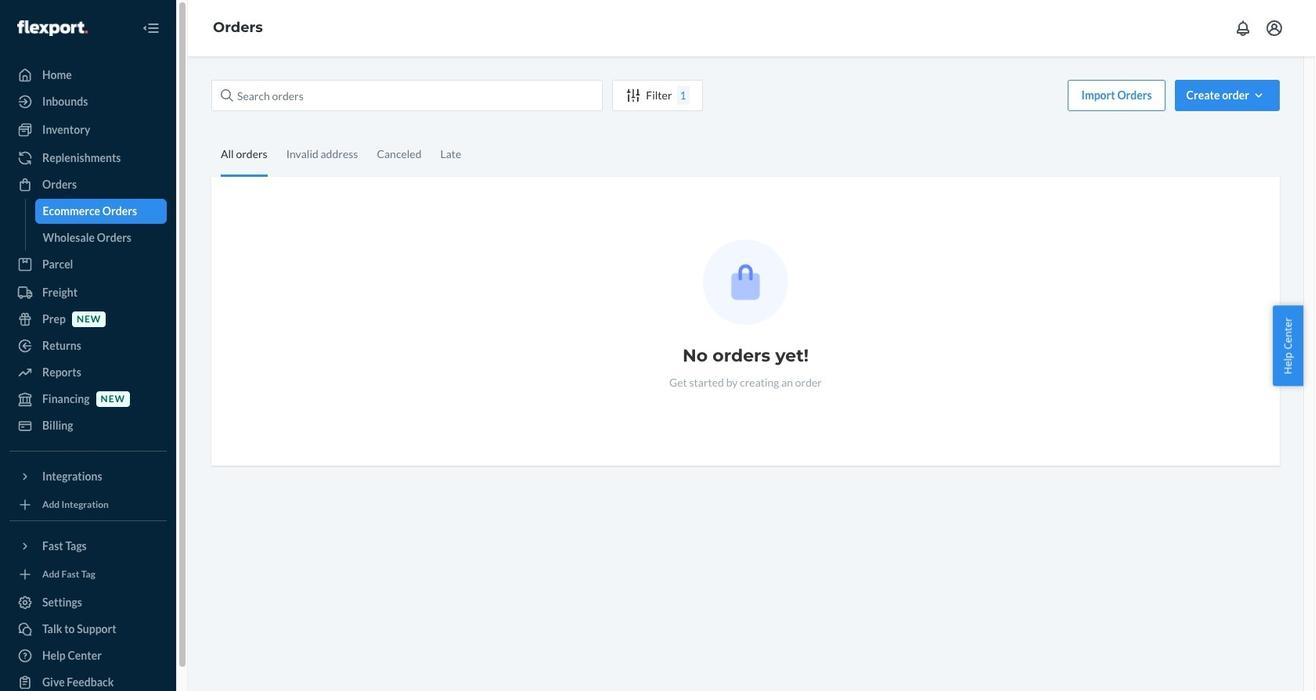 Task type: describe. For each thing, give the bounding box(es) containing it.
open notifications image
[[1234, 19, 1253, 38]]

open account menu image
[[1265, 19, 1284, 38]]

empty list image
[[703, 240, 788, 325]]



Task type: vqa. For each thing, say whether or not it's contained in the screenshot.
'Have'
no



Task type: locate. For each thing, give the bounding box(es) containing it.
flexport logo image
[[17, 20, 88, 36]]

close navigation image
[[142, 19, 161, 38]]

Search orders text field
[[211, 80, 603, 111]]

search image
[[221, 89, 233, 102]]



